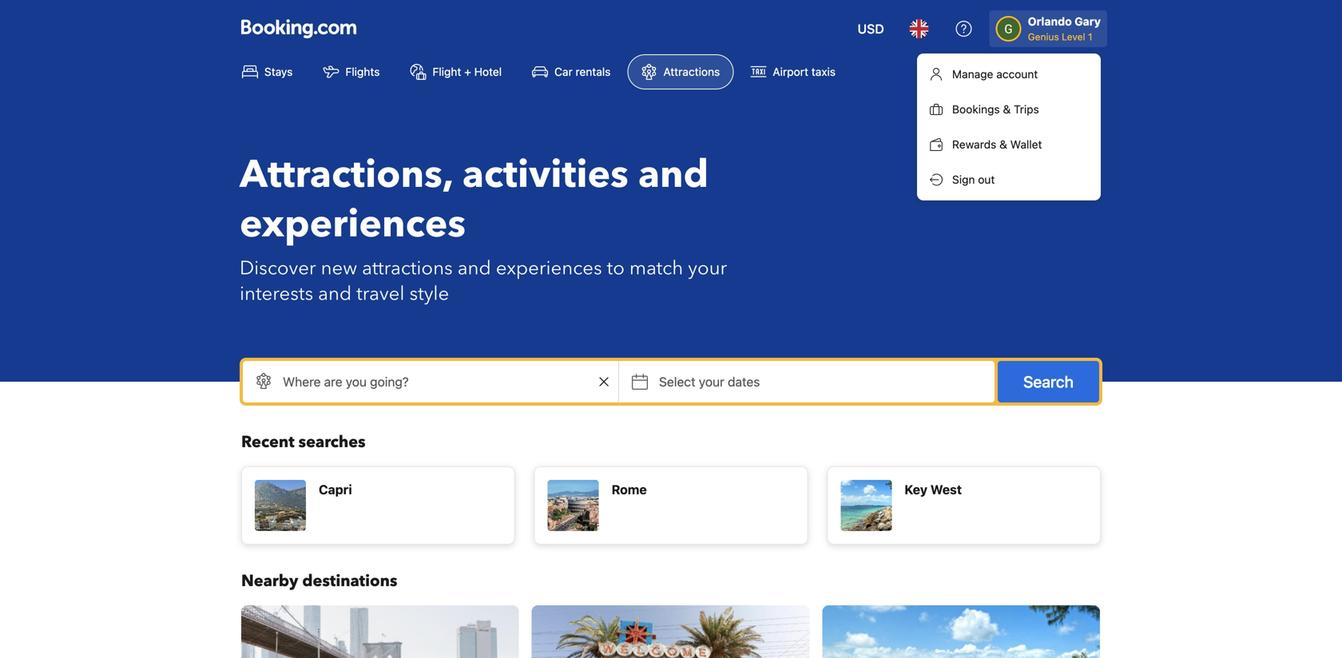 Task type: describe. For each thing, give the bounding box(es) containing it.
1 horizontal spatial and
[[458, 255, 491, 282]]

key west link
[[827, 467, 1101, 545]]

bookings & trips link
[[917, 92, 1101, 127]]

flights
[[346, 65, 380, 78]]

west
[[931, 482, 962, 497]]

searches
[[299, 431, 366, 453]]

manage account link
[[917, 57, 1101, 92]]

destinations
[[302, 570, 397, 592]]

attractions,
[[240, 149, 453, 201]]

interests
[[240, 281, 313, 307]]

& for wallet
[[1000, 138, 1007, 151]]

orlando
[[1028, 15, 1072, 28]]

select
[[659, 374, 696, 390]]

match
[[630, 255, 683, 282]]

bookings
[[952, 103, 1000, 116]]

attractions
[[362, 255, 453, 282]]

attractions
[[664, 65, 720, 78]]

& for trips
[[1003, 103, 1011, 116]]

1 vertical spatial your
[[699, 374, 725, 390]]

sign out button
[[917, 162, 1101, 197]]

genius
[[1028, 31, 1059, 42]]

select your dates
[[659, 374, 760, 390]]

airport taxis link
[[737, 54, 849, 89]]

car
[[555, 65, 573, 78]]

rewards & wallet
[[952, 138, 1042, 151]]

out
[[978, 173, 995, 186]]

1
[[1088, 31, 1093, 42]]

style
[[409, 281, 449, 307]]

flights link
[[310, 54, 393, 89]]

attractions, activities and experiences discover new attractions and experiences to match your interests and travel style
[[240, 149, 727, 307]]

flight
[[433, 65, 461, 78]]

airport taxis
[[773, 65, 836, 78]]

to
[[607, 255, 625, 282]]

capri
[[319, 482, 352, 497]]

key
[[905, 482, 928, 497]]

Where are you going? search field
[[243, 361, 618, 403]]

search button
[[998, 361, 1099, 403]]

nearby destinations
[[241, 570, 397, 592]]

key west image
[[822, 606, 1100, 658]]

sign out
[[952, 173, 995, 186]]

usd
[[858, 21, 884, 36]]

booking.com image
[[241, 19, 356, 38]]



Task type: locate. For each thing, give the bounding box(es) containing it.
car rentals link
[[519, 54, 624, 89]]

key west
[[905, 482, 962, 497]]

travel
[[357, 281, 405, 307]]

stays
[[264, 65, 293, 78]]

1 vertical spatial &
[[1000, 138, 1007, 151]]

experiences
[[240, 198, 466, 250], [496, 255, 602, 282]]

0 horizontal spatial and
[[318, 281, 352, 307]]

your inside attractions, activities and experiences discover new attractions and experiences to match your interests and travel style
[[688, 255, 727, 282]]

& inside "link"
[[1000, 138, 1007, 151]]

dates
[[728, 374, 760, 390]]

stays link
[[229, 54, 306, 89]]

0 vertical spatial experiences
[[240, 198, 466, 250]]

usd button
[[848, 10, 894, 48]]

new
[[321, 255, 357, 282]]

0 horizontal spatial experiences
[[240, 198, 466, 250]]

0 vertical spatial your
[[688, 255, 727, 282]]

hotel
[[474, 65, 502, 78]]

nearby
[[241, 570, 298, 592]]

capri link
[[241, 467, 515, 545]]

your right match
[[688, 255, 727, 282]]

airport
[[773, 65, 809, 78]]

new york image
[[241, 606, 519, 658]]

discover
[[240, 255, 316, 282]]

and
[[638, 149, 709, 201], [458, 255, 491, 282], [318, 281, 352, 307]]

your
[[688, 255, 727, 282], [699, 374, 725, 390]]

trips
[[1014, 103, 1039, 116]]

recent
[[241, 431, 295, 453]]

rome
[[612, 482, 647, 497]]

your left the dates
[[699, 374, 725, 390]]

recent searches
[[241, 431, 366, 453]]

rewards
[[952, 138, 997, 151]]

1 horizontal spatial experiences
[[496, 255, 602, 282]]

& left wallet
[[1000, 138, 1007, 151]]

1 vertical spatial experiences
[[496, 255, 602, 282]]

search
[[1024, 372, 1074, 391]]

account
[[997, 68, 1038, 81]]

flight + hotel link
[[397, 54, 515, 89]]

manage account
[[952, 68, 1038, 81]]

wallet
[[1011, 138, 1042, 151]]

experiences up new
[[240, 198, 466, 250]]

experiences left to
[[496, 255, 602, 282]]

orlando gary genius level 1
[[1028, 15, 1101, 42]]

rome link
[[534, 467, 808, 545]]

& left trips
[[1003, 103, 1011, 116]]

bookings & trips
[[952, 103, 1039, 116]]

&
[[1003, 103, 1011, 116], [1000, 138, 1007, 151]]

gary
[[1075, 15, 1101, 28]]

activities
[[462, 149, 629, 201]]

0 vertical spatial &
[[1003, 103, 1011, 116]]

manage
[[952, 68, 994, 81]]

las vegas image
[[532, 606, 810, 658]]

+
[[464, 65, 471, 78]]

your account menu orlando gary genius level 1 element
[[996, 7, 1107, 44]]

taxis
[[812, 65, 836, 78]]

car rentals
[[555, 65, 611, 78]]

2 horizontal spatial and
[[638, 149, 709, 201]]

attractions link
[[628, 54, 734, 89]]

rewards & wallet link
[[917, 127, 1101, 162]]

rentals
[[576, 65, 611, 78]]

sign
[[952, 173, 975, 186]]

level
[[1062, 31, 1086, 42]]

flight + hotel
[[433, 65, 502, 78]]



Task type: vqa. For each thing, say whether or not it's contained in the screenshot.
recent searches
yes



